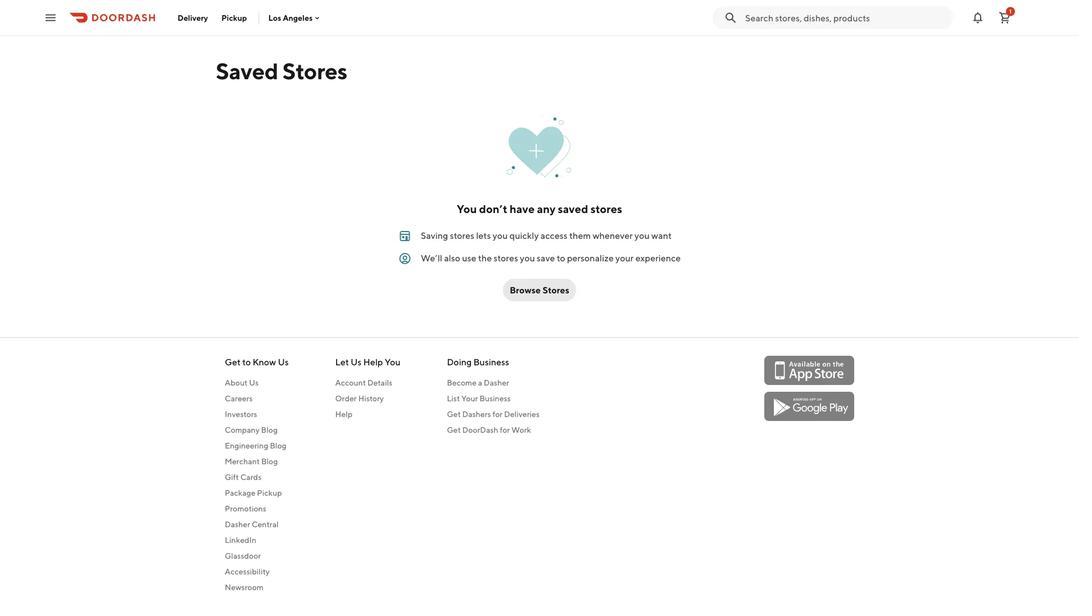 Task type: vqa. For each thing, say whether or not it's contained in the screenshot.
middle Blog
yes



Task type: locate. For each thing, give the bounding box(es) containing it.
stores up whenever
[[591, 202, 622, 216]]

dasher up list your business link
[[484, 378, 509, 387]]

us inside about us link
[[249, 378, 259, 387]]

stores for browse stores
[[543, 285, 569, 295]]

saving
[[421, 230, 448, 241]]

0 vertical spatial stores
[[591, 202, 622, 216]]

whenever
[[593, 230, 633, 241]]

stores left lets in the left of the page
[[450, 230, 474, 241]]

glassdoor link
[[225, 550, 289, 562]]

central
[[252, 520, 279, 529]]

list your business
[[447, 394, 511, 403]]

engineering blog link
[[225, 440, 289, 451]]

stores inside button
[[543, 285, 569, 295]]

help
[[363, 357, 383, 367], [335, 409, 352, 419]]

don't
[[479, 202, 507, 216]]

1 vertical spatial stores
[[543, 285, 569, 295]]

to right save
[[557, 253, 565, 263]]

company blog
[[225, 425, 278, 434]]

you up details
[[385, 357, 401, 367]]

1 vertical spatial dasher
[[225, 520, 250, 529]]

lets
[[476, 230, 491, 241]]

1 vertical spatial blog
[[270, 441, 286, 450]]

doordash
[[462, 425, 498, 434]]

0 vertical spatial help
[[363, 357, 383, 367]]

1 vertical spatial pickup
[[257, 488, 282, 497]]

1 vertical spatial help
[[335, 409, 352, 419]]

blog for engineering blog
[[270, 441, 286, 450]]

become
[[447, 378, 477, 387]]

for left work in the bottom left of the page
[[500, 425, 510, 434]]

0 horizontal spatial us
[[249, 378, 259, 387]]

about
[[225, 378, 248, 387]]

get doordash for work
[[447, 425, 531, 434]]

2 vertical spatial stores
[[494, 253, 518, 263]]

dasher up linkedin at the left bottom of the page
[[225, 520, 250, 529]]

0 horizontal spatial stores
[[282, 57, 347, 84]]

order
[[335, 394, 357, 403]]

get
[[225, 357, 241, 367], [447, 409, 461, 419], [447, 425, 461, 434]]

work
[[512, 425, 531, 434]]

1 vertical spatial stores
[[450, 230, 474, 241]]

for for dashers
[[493, 409, 503, 419]]

get doordash for work link
[[447, 424, 540, 436]]

get to know us
[[225, 357, 289, 367]]

also
[[444, 253, 460, 263]]

us right know at the left of the page
[[278, 357, 289, 367]]

account details
[[335, 378, 392, 387]]

a
[[478, 378, 482, 387]]

you left want
[[635, 230, 650, 241]]

have
[[510, 202, 535, 216]]

engineering
[[225, 441, 268, 450]]

0 horizontal spatial stores
[[450, 230, 474, 241]]

1
[[1010, 8, 1012, 15]]

to
[[557, 253, 565, 263], [242, 357, 251, 367]]

1 horizontal spatial stores
[[543, 285, 569, 295]]

2 horizontal spatial stores
[[591, 202, 622, 216]]

glassdoor
[[225, 551, 261, 560]]

1 horizontal spatial pickup
[[257, 488, 282, 497]]

0 horizontal spatial you
[[493, 230, 508, 241]]

we'll
[[421, 253, 442, 263]]

2 vertical spatial blog
[[261, 457, 278, 466]]

1 vertical spatial you
[[385, 357, 401, 367]]

stores right the at the left
[[494, 253, 518, 263]]

become a dasher link
[[447, 377, 540, 388]]

blog for company blog
[[261, 425, 278, 434]]

you
[[493, 230, 508, 241], [635, 230, 650, 241], [520, 253, 535, 263]]

you right lets in the left of the page
[[493, 230, 508, 241]]

get for get dashers for deliveries
[[447, 409, 461, 419]]

get down list
[[447, 409, 461, 419]]

2 horizontal spatial you
[[635, 230, 650, 241]]

0 vertical spatial blog
[[261, 425, 278, 434]]

2 horizontal spatial us
[[351, 357, 362, 367]]

for for doordash
[[500, 425, 510, 434]]

accessibility
[[225, 567, 270, 576]]

saved
[[216, 57, 278, 84]]

investors
[[225, 409, 257, 419]]

2 vertical spatial get
[[447, 425, 461, 434]]

you left "don't" at the top left of the page
[[457, 202, 477, 216]]

let
[[335, 357, 349, 367]]

help down order
[[335, 409, 352, 419]]

order history
[[335, 394, 384, 403]]

get dashers for deliveries
[[447, 409, 540, 419]]

us right let
[[351, 357, 362, 367]]

pickup
[[221, 13, 247, 22], [257, 488, 282, 497]]

blog down engineering blog link
[[261, 457, 278, 466]]

blog down company blog link
[[270, 441, 286, 450]]

for
[[493, 409, 503, 419], [500, 425, 510, 434]]

to left know at the left of the page
[[242, 357, 251, 367]]

0 horizontal spatial pickup
[[221, 13, 247, 22]]

blog
[[261, 425, 278, 434], [270, 441, 286, 450], [261, 457, 278, 466]]

merchant blog link
[[225, 456, 289, 467]]

stores
[[591, 202, 622, 216], [450, 230, 474, 241], [494, 253, 518, 263]]

0 vertical spatial get
[[225, 357, 241, 367]]

0 vertical spatial you
[[457, 202, 477, 216]]

get dashers for deliveries link
[[447, 409, 540, 420]]

careers link
[[225, 393, 289, 404]]

get up about
[[225, 357, 241, 367]]

get left doordash
[[447, 425, 461, 434]]

dasher
[[484, 378, 509, 387], [225, 520, 250, 529]]

linkedin link
[[225, 535, 289, 546]]

1 button
[[994, 6, 1016, 29]]

browse stores
[[510, 285, 569, 295]]

0 horizontal spatial you
[[385, 357, 401, 367]]

access
[[541, 230, 568, 241]]

gift cards
[[225, 472, 262, 482]]

1 vertical spatial for
[[500, 425, 510, 434]]

1 vertical spatial get
[[447, 409, 461, 419]]

pickup left los
[[221, 13, 247, 22]]

us up careers 'link'
[[249, 378, 259, 387]]

package pickup
[[225, 488, 282, 497]]

delivery button
[[171, 9, 215, 27]]

pickup inside "link"
[[257, 488, 282, 497]]

the
[[478, 253, 492, 263]]

0 vertical spatial dasher
[[484, 378, 509, 387]]

help link
[[335, 409, 401, 420]]

stores right browse
[[543, 285, 569, 295]]

blog for merchant blog
[[261, 457, 278, 466]]

you left save
[[520, 253, 535, 263]]

for down list your business link
[[493, 409, 503, 419]]

blog down investors 'link'
[[261, 425, 278, 434]]

newsroom link
[[225, 582, 289, 593]]

your
[[461, 394, 478, 403]]

0 vertical spatial pickup
[[221, 13, 247, 22]]

us
[[278, 357, 289, 367], [351, 357, 362, 367], [249, 378, 259, 387]]

pickup down gift cards link at the left of the page
[[257, 488, 282, 497]]

we'll also use the stores you save to personalize your experience
[[421, 253, 681, 263]]

1 horizontal spatial to
[[557, 253, 565, 263]]

business up become a dasher link
[[474, 357, 509, 367]]

1 vertical spatial business
[[480, 394, 511, 403]]

help up the account details link
[[363, 357, 383, 367]]

0 horizontal spatial help
[[335, 409, 352, 419]]

saved
[[558, 202, 588, 216]]

0 vertical spatial for
[[493, 409, 503, 419]]

0 vertical spatial stores
[[282, 57, 347, 84]]

stores down the angeles
[[282, 57, 347, 84]]

pickup button
[[215, 9, 254, 27]]

1 horizontal spatial stores
[[494, 253, 518, 263]]

us for let us help you
[[351, 357, 362, 367]]

1 horizontal spatial dasher
[[484, 378, 509, 387]]

Store search: begin typing to search for stores available on DoorDash text field
[[745, 12, 947, 24]]

investors link
[[225, 409, 289, 420]]

1 vertical spatial to
[[242, 357, 251, 367]]

history
[[358, 394, 384, 403]]

about us link
[[225, 377, 289, 388]]

business down become a dasher link
[[480, 394, 511, 403]]



Task type: describe. For each thing, give the bounding box(es) containing it.
1 horizontal spatial us
[[278, 357, 289, 367]]

newsroom
[[225, 583, 264, 592]]

experience
[[636, 253, 681, 263]]

deliveries
[[504, 409, 540, 419]]

account
[[335, 378, 366, 387]]

saved stores
[[216, 57, 347, 84]]

quickly
[[510, 230, 539, 241]]

doing business
[[447, 357, 509, 367]]

company blog link
[[225, 424, 289, 436]]

dashers
[[462, 409, 491, 419]]

0 horizontal spatial to
[[242, 357, 251, 367]]

package pickup link
[[225, 487, 289, 499]]

merchant blog
[[225, 457, 278, 466]]

0 vertical spatial to
[[557, 253, 565, 263]]

browse stores button
[[503, 279, 576, 301]]

los angeles button
[[268, 13, 322, 22]]

list
[[447, 394, 460, 403]]

0 horizontal spatial dasher
[[225, 520, 250, 529]]

dasher central link
[[225, 519, 289, 530]]

account details link
[[335, 377, 401, 388]]

stores for saved stores
[[282, 57, 347, 84]]

doing
[[447, 357, 472, 367]]

linkedin
[[225, 535, 256, 545]]

let us help you
[[335, 357, 401, 367]]

use
[[462, 253, 476, 263]]

any
[[537, 202, 556, 216]]

want
[[652, 230, 672, 241]]

about us
[[225, 378, 259, 387]]

gift cards link
[[225, 472, 289, 483]]

order history link
[[335, 393, 401, 404]]

merchant
[[225, 457, 260, 466]]

gift
[[225, 472, 239, 482]]

dasher central
[[225, 520, 279, 529]]

company
[[225, 425, 260, 434]]

save
[[537, 253, 555, 263]]

careers
[[225, 394, 253, 403]]

browse
[[510, 285, 541, 295]]

become a dasher
[[447, 378, 509, 387]]

open menu image
[[44, 11, 57, 24]]

1 items, open order cart image
[[998, 11, 1012, 24]]

personalize
[[567, 253, 614, 263]]

promotions
[[225, 504, 266, 513]]

you don't have any saved stores
[[457, 202, 622, 216]]

los
[[268, 13, 281, 22]]

promotions link
[[225, 503, 289, 514]]

package
[[225, 488, 255, 497]]

1 horizontal spatial you
[[520, 253, 535, 263]]

saving stores lets you quickly access them whenever you want
[[421, 230, 672, 241]]

pickup inside button
[[221, 13, 247, 22]]

accessibility link
[[225, 566, 289, 577]]

angeles
[[283, 13, 313, 22]]

cards
[[240, 472, 262, 482]]

1 horizontal spatial help
[[363, 357, 383, 367]]

your
[[616, 253, 634, 263]]

los angeles
[[268, 13, 313, 22]]

details
[[367, 378, 392, 387]]

us for about us
[[249, 378, 259, 387]]

get for get doordash for work
[[447, 425, 461, 434]]

notification bell image
[[971, 11, 985, 24]]

delivery
[[178, 13, 208, 22]]

0 vertical spatial business
[[474, 357, 509, 367]]

know
[[253, 357, 276, 367]]

get for get to know us
[[225, 357, 241, 367]]

list your business link
[[447, 393, 540, 404]]

engineering blog
[[225, 441, 286, 450]]

1 horizontal spatial you
[[457, 202, 477, 216]]



